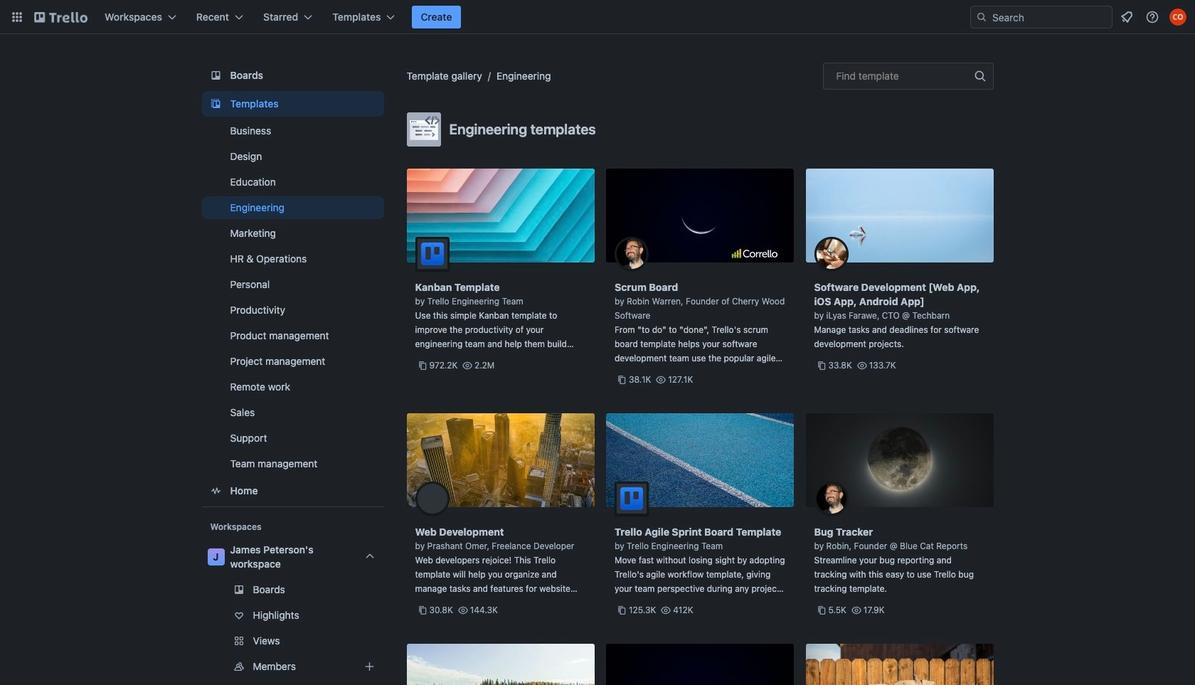 Task type: locate. For each thing, give the bounding box(es) containing it.
back to home image
[[34, 6, 88, 28]]

open information menu image
[[1146, 10, 1160, 24]]

ilyas farawe, cto @ techbarn image
[[815, 237, 849, 271]]

primary element
[[0, 0, 1196, 34]]

template board image
[[207, 95, 225, 112]]

None field
[[823, 63, 994, 90]]

robin warren, founder of cherry wood software image
[[615, 237, 649, 271]]



Task type: describe. For each thing, give the bounding box(es) containing it.
0 notifications image
[[1119, 9, 1136, 26]]

trello engineering team image
[[415, 237, 449, 271]]

christina overa (christinaovera) image
[[1170, 9, 1187, 26]]

home image
[[207, 483, 225, 500]]

trello engineering team image
[[615, 482, 649, 516]]

engineering icon image
[[407, 112, 441, 147]]

add image
[[361, 658, 378, 675]]

Search field
[[988, 7, 1112, 27]]

robin, founder @ blue cat reports image
[[815, 482, 849, 516]]

board image
[[207, 67, 225, 84]]

prashant omer, freelance developer image
[[415, 482, 449, 516]]

search image
[[976, 11, 988, 23]]



Task type: vqa. For each thing, say whether or not it's contained in the screenshot.
by in the dropdown button
no



